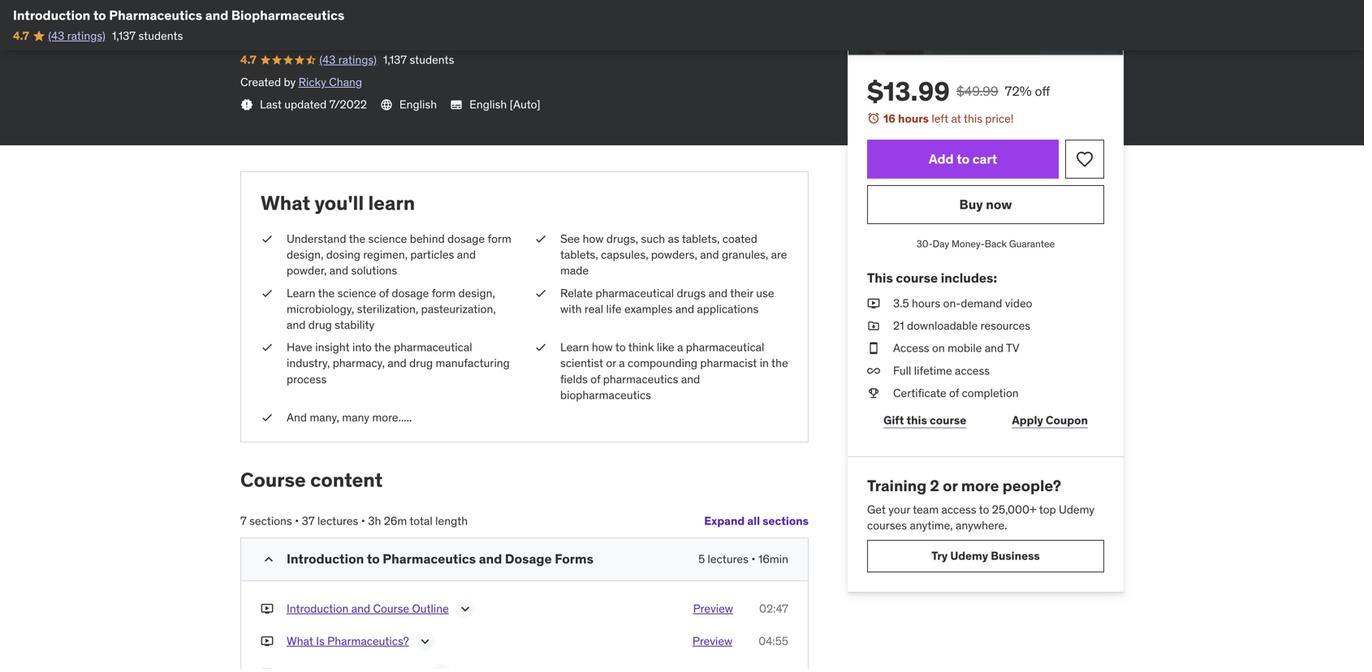 Task type: locate. For each thing, give the bounding box(es) containing it.
1 vertical spatial 1,137 students
[[383, 52, 454, 67]]

2
[[930, 476, 940, 495]]

a up pharmaceutics
[[619, 356, 625, 371]]

0 horizontal spatial 1,137 students
[[112, 28, 183, 43]]

xsmall image left and
[[261, 410, 274, 426]]

english right the "closed captions" icon
[[469, 97, 507, 112]]

hours for 3.5
[[912, 296, 941, 311]]

with down 'relate'
[[560, 302, 582, 316]]

dosage inside understand the science behind dosage form design, dosing regimen, particles and powder, and solutions
[[448, 232, 485, 246]]

7 sections • 37 lectures • 3h 26m total length
[[240, 514, 468, 528]]

design, up the pasteurization,
[[458, 286, 495, 300]]

to inside button
[[957, 151, 970, 167]]

last
[[260, 97, 282, 112]]

1 horizontal spatial dosage
[[448, 232, 485, 246]]

or right scientist at the left bottom of page
[[606, 356, 616, 371]]

0 vertical spatial with
[[774, 0, 803, 16]]

1 vertical spatial preview
[[693, 634, 733, 648]]

this right "gift"
[[907, 413, 927, 428]]

pharmaceutical inside have insight into the pharmaceutical industry, pharmacy, and drug manufacturing process
[[394, 340, 472, 355]]

course left outline
[[373, 601, 409, 616]]

7/2022
[[329, 97, 367, 112]]

xsmall image left 21
[[867, 318, 880, 334]]

learn down 'powder,'
[[287, 286, 316, 300]]

form for learn the science of dosage form design, microbiology, sterilization, pasteurization, and drug stability
[[432, 286, 456, 300]]

what
[[261, 191, 310, 215], [287, 634, 313, 648]]

how inside see how drugs, such as tablets, coated tablets, capsules, powders, and granules, are made
[[583, 232, 604, 246]]

0 horizontal spatial pharmaceutics
[[109, 7, 202, 24]]

25,000+
[[992, 502, 1037, 517]]

sections right 7
[[249, 514, 292, 528]]

0 vertical spatial introduction
[[13, 7, 90, 24]]

science inside understand the science behind dosage form design, dosing regimen, particles and powder, and solutions
[[368, 232, 407, 246]]

1 vertical spatial course
[[373, 601, 409, 616]]

science
[[526, 0, 579, 16], [368, 232, 407, 246], [338, 286, 376, 300]]

1 horizontal spatial sections
[[763, 514, 809, 528]]

and right the powders,
[[700, 247, 719, 262]]

learn inside learn how to think like a pharmaceutical scientist or a compounding pharmacist in the fields of pharmaceutics and biopharmaceutics
[[560, 340, 589, 355]]

2 horizontal spatial a
[[677, 340, 683, 355]]

2 english from the left
[[469, 97, 507, 112]]

sections
[[763, 514, 809, 528], [249, 514, 292, 528]]

drug left manufacturing
[[409, 356, 433, 371]]

0 horizontal spatial (43 ratings)
[[48, 28, 105, 43]]

form inside understand the science behind dosage form design, dosing regimen, particles and powder, and solutions
[[488, 232, 512, 246]]

0 horizontal spatial drugs
[[359, 0, 399, 16]]

how inside the 'learn about how drugs are made and the science behind dosage form design with a top pharmaceutical professional.'
[[327, 0, 355, 16]]

0 horizontal spatial 4.7
[[13, 28, 29, 43]]

more
[[961, 476, 999, 495]]

1 vertical spatial form
[[488, 232, 512, 246]]

0 horizontal spatial students
[[138, 28, 183, 43]]

1 horizontal spatial are
[[771, 247, 787, 262]]

made up professional.
[[428, 0, 467, 16]]

and up applications
[[709, 286, 728, 300]]

tablets, right as
[[682, 232, 720, 246]]

to inside learn how to think like a pharmaceutical scientist or a compounding pharmacist in the fields of pharmaceutics and biopharmaceutics
[[616, 340, 626, 355]]

0 vertical spatial access
[[955, 363, 990, 378]]

xsmall image left understand
[[261, 231, 274, 247]]

add to cart button
[[867, 140, 1059, 179]]

learn for learn the science of dosage form design, microbiology, sterilization, pasteurization, and drug stability
[[287, 286, 316, 300]]

expand all sections button
[[704, 505, 809, 538]]

design, up 'powder,'
[[287, 247, 323, 262]]

• left 3h 26m
[[361, 514, 365, 528]]

what inside button
[[287, 634, 313, 648]]

introduction inside 'button'
[[287, 601, 349, 616]]

how right the about
[[327, 0, 355, 16]]

show lecture description image
[[457, 601, 473, 617], [417, 633, 433, 650], [433, 666, 450, 669]]

learn inside the 'learn about how drugs are made and the science behind dosage form design with a top pharmaceutical professional.'
[[240, 0, 280, 16]]

1 vertical spatial science
[[368, 232, 407, 246]]

course up 3.5
[[896, 269, 938, 286]]

top down people?
[[1039, 502, 1056, 517]]

demand
[[961, 296, 1002, 311]]

xsmall image for last updated 7/2022
[[240, 98, 253, 111]]

manufacturing
[[436, 356, 510, 371]]

0 vertical spatial (43
[[48, 28, 64, 43]]

1 horizontal spatial made
[[560, 263, 589, 278]]

drugs up professional.
[[359, 0, 399, 16]]

pharmaceutical up manufacturing
[[394, 340, 472, 355]]

(43
[[48, 28, 64, 43], [319, 52, 336, 67]]

last updated 7/2022
[[260, 97, 367, 112]]

0 horizontal spatial form
[[432, 286, 456, 300]]

1,137 up course language image at the top left of the page
[[383, 52, 407, 67]]

1 vertical spatial with
[[560, 302, 582, 316]]

1,137 for how
[[383, 52, 407, 67]]

1 horizontal spatial of
[[591, 372, 601, 386]]

at
[[951, 111, 961, 126]]

1 vertical spatial (43
[[319, 52, 336, 67]]

(43 ratings) for about
[[319, 52, 377, 67]]

a right "like"
[[677, 340, 683, 355]]

1 sections from the left
[[763, 514, 809, 528]]

course inside 'button'
[[373, 601, 409, 616]]

pharmaceutics for dosage
[[383, 551, 476, 567]]

to for introduction to pharmaceutics and dosage forms
[[367, 551, 380, 567]]

more.....
[[372, 410, 412, 425]]

1 horizontal spatial tablets,
[[682, 232, 720, 246]]

english right course language image at the top left of the page
[[399, 97, 437, 112]]

compounding
[[628, 356, 698, 371]]

or inside learn how to think like a pharmaceutical scientist or a compounding pharmacist in the fields of pharmaceutics and biopharmaceutics
[[606, 356, 616, 371]]

design, inside understand the science behind dosage form design, dosing regimen, particles and powder, and solutions
[[287, 247, 323, 262]]

0 horizontal spatial course
[[240, 468, 306, 492]]

xsmall image
[[261, 231, 274, 247], [534, 285, 547, 301], [867, 318, 880, 334], [261, 340, 274, 355], [867, 340, 880, 356], [867, 363, 880, 379], [867, 385, 880, 401], [261, 410, 274, 426], [261, 633, 274, 649]]

1 horizontal spatial udemy
[[1059, 502, 1095, 517]]

7
[[240, 514, 247, 528]]

off
[[1035, 83, 1050, 99]]

understand
[[287, 232, 346, 246]]

made up 'relate'
[[560, 263, 589, 278]]

hours right 16 at right top
[[898, 111, 929, 126]]

5 lectures • 16min
[[698, 552, 789, 566]]

science inside learn the science of dosage form design, microbiology, sterilization, pasteurization, and drug stability
[[338, 286, 376, 300]]

on
[[932, 341, 945, 355]]

science for behind
[[368, 232, 407, 246]]

0 vertical spatial lectures
[[317, 514, 358, 528]]

1 vertical spatial tablets,
[[560, 247, 598, 262]]

dosing
[[326, 247, 360, 262]]

0 vertical spatial science
[[526, 0, 579, 16]]

access down the mobile
[[955, 363, 990, 378]]

how inside learn how to think like a pharmaceutical scientist or a compounding pharmacist in the fields of pharmaceutics and biopharmaceutics
[[592, 340, 613, 355]]

drug down microbiology,
[[308, 318, 332, 332]]

science for of
[[338, 286, 376, 300]]

2 horizontal spatial form
[[688, 0, 720, 16]]

course down certificate of completion
[[930, 413, 967, 428]]

and up have
[[287, 318, 306, 332]]

xsmall image left certificate
[[867, 385, 880, 401]]

behind
[[582, 0, 630, 16], [410, 232, 445, 246]]

1 horizontal spatial behind
[[582, 0, 630, 16]]

updated
[[284, 97, 327, 112]]

1 horizontal spatial english
[[469, 97, 507, 112]]

0 horizontal spatial behind
[[410, 232, 445, 246]]

are up professional.
[[402, 0, 424, 16]]

access inside training 2 or more people? get your team access to 25,000+ top udemy courses anytime, anywhere.
[[942, 502, 977, 517]]

course up 7
[[240, 468, 306, 492]]

pharmaceutical up "pharmacist"
[[686, 340, 765, 355]]

0 horizontal spatial of
[[379, 286, 389, 300]]

introduction
[[13, 7, 90, 24], [287, 551, 364, 567], [287, 601, 349, 616]]

xsmall image
[[240, 98, 253, 111], [534, 231, 547, 247], [261, 285, 274, 301], [867, 296, 880, 312], [534, 340, 547, 355], [261, 601, 274, 617], [261, 666, 274, 669]]

1,137 students down professional.
[[383, 52, 454, 67]]

xsmall image left access
[[867, 340, 880, 356]]

anytime,
[[910, 518, 953, 533]]

pharmaceutical down the about
[[279, 18, 385, 38]]

get
[[867, 502, 886, 517]]

0 horizontal spatial design,
[[287, 247, 323, 262]]

drug inside have insight into the pharmaceutical industry, pharmacy, and drug manufacturing process
[[409, 356, 433, 371]]

xsmall image for learn the science of dosage form design, microbiology, sterilization, pasteurization, and drug stability
[[261, 285, 274, 301]]

learn up scientist at the left bottom of page
[[560, 340, 589, 355]]

try
[[932, 549, 948, 563]]

includes:
[[941, 269, 997, 286]]

dosage inside learn the science of dosage form design, microbiology, sterilization, pasteurization, and drug stability
[[392, 286, 429, 300]]

0 horizontal spatial english
[[399, 97, 437, 112]]

with inside relate pharmaceutical drugs and their use with real life examples and applications
[[560, 302, 582, 316]]

0 vertical spatial students
[[138, 28, 183, 43]]

1,137 students down introduction to pharmaceutics and biopharmaceutics
[[112, 28, 183, 43]]

or
[[606, 356, 616, 371], [943, 476, 958, 495]]

what left is
[[287, 634, 313, 648]]

xsmall image left full
[[867, 363, 880, 379]]

1 horizontal spatial ratings)
[[338, 52, 377, 67]]

0 vertical spatial 1,137 students
[[112, 28, 183, 43]]

students down professional.
[[410, 52, 454, 67]]

people?
[[1003, 476, 1062, 495]]

1 vertical spatial made
[[560, 263, 589, 278]]

0 horizontal spatial ratings)
[[67, 28, 105, 43]]

0 vertical spatial pharmaceutics
[[109, 7, 202, 24]]

and
[[470, 0, 496, 16], [205, 7, 228, 24], [457, 247, 476, 262], [700, 247, 719, 262], [330, 263, 349, 278], [709, 286, 728, 300], [676, 302, 694, 316], [287, 318, 306, 332], [985, 341, 1004, 355], [388, 356, 407, 371], [681, 372, 700, 386], [479, 551, 502, 567], [351, 601, 370, 616]]

0 horizontal spatial made
[[428, 0, 467, 16]]

wishlist image
[[1075, 149, 1095, 169]]

2 horizontal spatial •
[[751, 552, 756, 566]]

tablets,
[[682, 232, 720, 246], [560, 247, 598, 262]]

xsmall image left have
[[261, 340, 274, 355]]

$13.99 $49.99 72% off
[[867, 75, 1050, 108]]

and up professional.
[[470, 0, 496, 16]]

of up sterilization,
[[379, 286, 389, 300]]

try udemy business link
[[867, 540, 1104, 573]]

training 2 or more people? get your team access to 25,000+ top udemy courses anytime, anywhere.
[[867, 476, 1095, 533]]

• left '16min'
[[751, 552, 756, 566]]

1 horizontal spatial 4.7
[[240, 52, 257, 67]]

1 vertical spatial 4.7
[[240, 52, 257, 67]]

content
[[310, 468, 383, 492]]

xsmall image for have
[[261, 340, 274, 355]]

team
[[913, 502, 939, 517]]

course language image
[[380, 98, 393, 111]]

apply coupon
[[1012, 413, 1088, 428]]

introduction for introduction to pharmaceutics and biopharmaceutics
[[13, 7, 90, 24]]

udemy down people?
[[1059, 502, 1095, 517]]

0 vertical spatial form
[[688, 0, 720, 16]]

0 vertical spatial top
[[252, 18, 275, 38]]

form left the design
[[688, 0, 720, 16]]

1,137 down introduction to pharmaceutics and biopharmaceutics
[[112, 28, 136, 43]]

are inside see how drugs, such as tablets, coated tablets, capsules, powders, and granules, are made
[[771, 247, 787, 262]]

xsmall image for full
[[867, 363, 880, 379]]

1 vertical spatial udemy
[[950, 549, 988, 563]]

1 horizontal spatial this
[[964, 111, 983, 126]]

the inside learn the science of dosage form design, microbiology, sterilization, pasteurization, and drug stability
[[318, 286, 335, 300]]

0 vertical spatial drug
[[308, 318, 332, 332]]

this right at
[[964, 111, 983, 126]]

capsules,
[[601, 247, 649, 262]]

made inside the 'learn about how drugs are made and the science behind dosage form design with a top pharmaceutical professional.'
[[428, 0, 467, 16]]

1 vertical spatial or
[[943, 476, 958, 495]]

1 horizontal spatial drugs
[[677, 286, 706, 300]]

2 horizontal spatial learn
[[560, 340, 589, 355]]

such
[[641, 232, 665, 246]]

gift
[[884, 413, 904, 428]]

video
[[1005, 296, 1033, 311]]

1 horizontal spatial students
[[410, 52, 454, 67]]

0 horizontal spatial top
[[252, 18, 275, 38]]

0 vertical spatial are
[[402, 0, 424, 16]]

design, inside learn the science of dosage form design, microbiology, sterilization, pasteurization, and drug stability
[[458, 286, 495, 300]]

introduction for introduction to pharmaceutics and dosage forms
[[287, 551, 364, 567]]

udemy right the try
[[950, 549, 988, 563]]

left
[[932, 111, 949, 126]]

show lecture description image for what is pharmaceutics?
[[417, 633, 433, 650]]

1 vertical spatial lectures
[[708, 552, 749, 566]]

form left see
[[488, 232, 512, 246]]

and many, many more.....
[[287, 410, 412, 425]]

0 vertical spatial udemy
[[1059, 502, 1095, 517]]

and left the dosage
[[479, 551, 502, 567]]

form up the pasteurization,
[[432, 286, 456, 300]]

learn inside learn the science of dosage form design, microbiology, sterilization, pasteurization, and drug stability
[[287, 286, 316, 300]]

and right pharmacy,
[[388, 356, 407, 371]]

cart
[[973, 151, 997, 167]]

0 vertical spatial (43 ratings)
[[48, 28, 105, 43]]

2 vertical spatial show lecture description image
[[433, 666, 450, 669]]

dosage for understand the science behind dosage form design, dosing regimen, particles and powder, and solutions
[[448, 232, 485, 246]]

drugs inside relate pharmaceutical drugs and their use with real life examples and applications
[[677, 286, 706, 300]]

xsmall image for see how drugs, such as tablets, coated tablets, capsules, powders, and granules, are made
[[534, 231, 547, 247]]

ratings) for how
[[338, 52, 377, 67]]

1 vertical spatial (43 ratings)
[[319, 52, 377, 67]]

top up created
[[252, 18, 275, 38]]

alarm image
[[867, 112, 880, 125]]

xsmall image for learn how to think like a pharmaceutical scientist or a compounding pharmacist in the fields of pharmaceutics and biopharmaceutics
[[534, 340, 547, 355]]

preview
[[693, 601, 733, 616], [693, 634, 733, 648]]

0 vertical spatial show lecture description image
[[457, 601, 473, 617]]

closed captions image
[[450, 98, 463, 111]]

$13.99
[[867, 75, 950, 108]]

0 horizontal spatial •
[[295, 514, 299, 528]]

as
[[668, 232, 679, 246]]

$49.99
[[957, 83, 999, 99]]

0 vertical spatial 4.7
[[13, 28, 29, 43]]

try udemy business
[[932, 549, 1040, 563]]

hours right 3.5
[[912, 296, 941, 311]]

students
[[138, 28, 183, 43], [410, 52, 454, 67]]

2 horizontal spatial of
[[949, 386, 959, 400]]

1,137 students
[[112, 28, 183, 43], [383, 52, 454, 67]]

length
[[435, 514, 468, 528]]

certificate
[[893, 386, 947, 400]]

students down introduction to pharmaceutics and biopharmaceutics
[[138, 28, 183, 43]]

2 vertical spatial how
[[592, 340, 613, 355]]

• left 37
[[295, 514, 299, 528]]

how up scientist at the left bottom of page
[[592, 340, 613, 355]]

0 vertical spatial ratings)
[[67, 28, 105, 43]]

show lecture description image for introduction and course outline
[[457, 601, 473, 617]]

2 vertical spatial science
[[338, 286, 376, 300]]

dosage
[[633, 0, 684, 16], [448, 232, 485, 246], [392, 286, 429, 300]]

access up anywhere.
[[942, 502, 977, 517]]

preview down 5
[[693, 601, 733, 616]]

(43 for about
[[319, 52, 336, 67]]

introduction to pharmaceutics and dosage forms
[[287, 551, 594, 567]]

preview left 04:55
[[693, 634, 733, 648]]

2 vertical spatial learn
[[560, 340, 589, 355]]

english for english
[[399, 97, 437, 112]]

0 horizontal spatial 1,137
[[112, 28, 136, 43]]

lectures right 37
[[317, 514, 358, 528]]

learn left the about
[[240, 0, 280, 16]]

0 vertical spatial hours
[[898, 111, 929, 126]]

or right 2
[[943, 476, 958, 495]]

pharmaceutical up examples
[[596, 286, 674, 300]]

drugs up applications
[[677, 286, 706, 300]]

form inside learn the science of dosage form design, microbiology, sterilization, pasteurization, and drug stability
[[432, 286, 456, 300]]

pasteurization,
[[421, 302, 496, 316]]

1 vertical spatial this
[[907, 413, 927, 428]]

pharmaceutics
[[603, 372, 679, 386]]

many,
[[310, 410, 339, 425]]

lectures right 5
[[708, 552, 749, 566]]

1 horizontal spatial or
[[943, 476, 958, 495]]

students for and
[[138, 28, 183, 43]]

small image
[[261, 551, 277, 568]]

0 vertical spatial preview
[[693, 601, 733, 616]]

and down compounding
[[681, 372, 700, 386]]

what up understand
[[261, 191, 310, 215]]

is
[[316, 634, 325, 648]]

a inside the 'learn about how drugs are made and the science behind dosage form design with a top pharmaceutical professional.'
[[240, 18, 249, 38]]

(43 ratings)
[[48, 28, 105, 43], [319, 52, 377, 67]]

ricky
[[299, 75, 326, 89]]

xsmall image left is
[[261, 633, 274, 649]]

english for english [auto]
[[469, 97, 507, 112]]

what you'll learn
[[261, 191, 415, 215]]

are right granules,
[[771, 247, 787, 262]]

are
[[402, 0, 424, 16], [771, 247, 787, 262]]

1 vertical spatial drug
[[409, 356, 433, 371]]

1 vertical spatial behind
[[410, 232, 445, 246]]

science inside the 'learn about how drugs are made and the science behind dosage form design with a top pharmaceutical professional.'
[[526, 0, 579, 16]]

0 vertical spatial how
[[327, 0, 355, 16]]

xsmall image for understand
[[261, 231, 274, 247]]

1 vertical spatial dosage
[[448, 232, 485, 246]]

created
[[240, 75, 281, 89]]

0 vertical spatial this
[[964, 111, 983, 126]]

top inside training 2 or more people? get your team access to 25,000+ top udemy courses anytime, anywhere.
[[1039, 502, 1056, 517]]

pharmaceutical inside the 'learn about how drugs are made and the science behind dosage form design with a top pharmaceutical professional.'
[[279, 18, 385, 38]]

pharmacy,
[[333, 356, 385, 371]]

0 horizontal spatial a
[[240, 18, 249, 38]]

tablets, down see
[[560, 247, 598, 262]]

sections right the all at the bottom of the page
[[763, 514, 809, 528]]

with right the design
[[774, 0, 803, 16]]

0 vertical spatial drugs
[[359, 0, 399, 16]]

0 horizontal spatial lectures
[[317, 514, 358, 528]]

of down full lifetime access
[[949, 386, 959, 400]]

0 vertical spatial learn
[[240, 0, 280, 16]]

0 vertical spatial course
[[896, 269, 938, 286]]

of up biopharmaceutics
[[591, 372, 601, 386]]

what is pharmaceutics?
[[287, 634, 409, 648]]

buy
[[960, 196, 983, 213]]

form for understand the science behind dosage form design, dosing regimen, particles and powder, and solutions
[[488, 232, 512, 246]]

xsmall image for 3.5 hours on-demand video
[[867, 296, 880, 312]]

1 vertical spatial drugs
[[677, 286, 706, 300]]

preview for 02:47
[[693, 601, 733, 616]]

0 horizontal spatial drug
[[308, 318, 332, 332]]

guarantee
[[1009, 238, 1055, 250]]

1 vertical spatial course
[[930, 413, 967, 428]]

1 vertical spatial learn
[[287, 286, 316, 300]]

coated
[[723, 232, 758, 246]]

1 vertical spatial how
[[583, 232, 604, 246]]

a up created
[[240, 18, 249, 38]]

xsmall image left 'relate'
[[534, 285, 547, 301]]

and up pharmaceutics?
[[351, 601, 370, 616]]

course content
[[240, 468, 383, 492]]

pharmaceutical
[[279, 18, 385, 38], [596, 286, 674, 300], [394, 340, 472, 355], [686, 340, 765, 355]]

how right see
[[583, 232, 604, 246]]

professional.
[[389, 18, 477, 38]]

1 english from the left
[[399, 97, 437, 112]]

or inside training 2 or more people? get your team access to 25,000+ top udemy courses anytime, anywhere.
[[943, 476, 958, 495]]

1 vertical spatial what
[[287, 634, 313, 648]]

1 horizontal spatial (43 ratings)
[[319, 52, 377, 67]]

the inside understand the science behind dosage form design, dosing regimen, particles and powder, and solutions
[[349, 232, 366, 246]]

1,137 students for drugs
[[383, 52, 454, 67]]

insight
[[315, 340, 350, 355]]

of inside learn the science of dosage form design, microbiology, sterilization, pasteurization, and drug stability
[[379, 286, 389, 300]]

introduction and course outline
[[287, 601, 449, 616]]



Task type: vqa. For each thing, say whether or not it's contained in the screenshot.
2nd Paint
no



Task type: describe. For each thing, give the bounding box(es) containing it.
apply coupon button
[[996, 404, 1104, 437]]

• for 7
[[295, 514, 299, 528]]

and
[[287, 410, 307, 425]]

ricky chang link
[[299, 75, 362, 89]]

udemy inside training 2 or more people? get your team access to 25,000+ top udemy courses anytime, anywhere.
[[1059, 502, 1095, 517]]

sterilization,
[[357, 302, 418, 316]]

introduction to pharmaceutics and biopharmaceutics
[[13, 7, 345, 24]]

completion
[[962, 386, 1019, 400]]

understand the science behind dosage form design, dosing regimen, particles and powder, and solutions
[[287, 232, 512, 278]]

courses
[[867, 518, 907, 533]]

design, for understand the science behind dosage form design, dosing regimen, particles and powder, and solutions
[[287, 247, 323, 262]]

learn the science of dosage form design, microbiology, sterilization, pasteurization, and drug stability
[[287, 286, 496, 332]]

the inside the 'learn about how drugs are made and the science behind dosage form design with a top pharmaceutical professional.'
[[500, 0, 522, 16]]

industry,
[[287, 356, 330, 371]]

0 vertical spatial course
[[240, 468, 306, 492]]

how for learn
[[592, 340, 613, 355]]

add
[[929, 151, 954, 167]]

and inside the 'learn about how drugs are made and the science behind dosage form design with a top pharmaceutical professional.'
[[470, 0, 496, 16]]

outline
[[412, 601, 449, 616]]

pharmaceutical inside relate pharmaceutical drugs and their use with real life examples and applications
[[596, 286, 674, 300]]

behind inside understand the science behind dosage form design, dosing regimen, particles and powder, and solutions
[[410, 232, 445, 246]]

solutions
[[351, 263, 397, 278]]

16 hours left at this price!
[[884, 111, 1014, 126]]

chang
[[329, 75, 362, 89]]

[auto]
[[510, 97, 541, 112]]

introduction and course outline button
[[287, 601, 449, 620]]

how for see
[[583, 232, 604, 246]]

what for what you'll learn
[[261, 191, 310, 215]]

pharmacist
[[700, 356, 757, 371]]

the inside have insight into the pharmaceutical industry, pharmacy, and drug manufacturing process
[[374, 340, 391, 355]]

37
[[302, 514, 315, 528]]

1 horizontal spatial •
[[361, 514, 365, 528]]

microbiology,
[[287, 302, 354, 316]]

drugs inside the 'learn about how drugs are made and the science behind dosage form design with a top pharmaceutical professional.'
[[359, 0, 399, 16]]

0 horizontal spatial udemy
[[950, 549, 988, 563]]

students for drugs
[[410, 52, 454, 67]]

and inside learn how to think like a pharmaceutical scientist or a compounding pharmacist in the fields of pharmaceutics and biopharmaceutics
[[681, 372, 700, 386]]

and inside have insight into the pharmaceutical industry, pharmacy, and drug manufacturing process
[[388, 356, 407, 371]]

1,137 students for and
[[112, 28, 183, 43]]

relate
[[560, 286, 593, 300]]

72%
[[1005, 83, 1032, 99]]

gift this course
[[884, 413, 967, 428]]

about
[[283, 0, 323, 16]]

(43 ratings) for to
[[48, 28, 105, 43]]

back
[[985, 238, 1007, 250]]

powders,
[[651, 247, 697, 262]]

gift this course link
[[867, 404, 983, 437]]

• for 5
[[751, 552, 756, 566]]

form inside the 'learn about how drugs are made and the science behind dosage form design with a top pharmaceutical professional.'
[[688, 0, 720, 16]]

created by ricky chang
[[240, 75, 362, 89]]

and left biopharmaceutics
[[205, 7, 228, 24]]

hours for 16
[[898, 111, 929, 126]]

see how drugs, such as tablets, coated tablets, capsules, powders, and granules, are made
[[560, 232, 787, 278]]

and inside 'button'
[[351, 601, 370, 616]]

use
[[756, 286, 774, 300]]

this
[[867, 269, 893, 286]]

and inside learn the science of dosage form design, microbiology, sterilization, pasteurization, and drug stability
[[287, 318, 306, 332]]

pharmaceutics for biopharmaceutics
[[109, 7, 202, 24]]

of inside learn how to think like a pharmaceutical scientist or a compounding pharmacist in the fields of pharmaceutics and biopharmaceutics
[[591, 372, 601, 386]]

and left tv
[[985, 341, 1004, 355]]

add to cart
[[929, 151, 997, 167]]

lifetime
[[914, 363, 952, 378]]

money-
[[952, 238, 985, 250]]

buy now button
[[867, 185, 1104, 224]]

with inside the 'learn about how drugs are made and the science behind dosage form design with a top pharmaceutical professional.'
[[774, 0, 803, 16]]

drug inside learn the science of dosage form design, microbiology, sterilization, pasteurization, and drug stability
[[308, 318, 332, 332]]

to inside training 2 or more people? get your team access to 25,000+ top udemy courses anytime, anywhere.
[[979, 502, 990, 517]]

pharmaceutical inside learn how to think like a pharmaceutical scientist or a compounding pharmacist in the fields of pharmaceutics and biopharmaceutics
[[686, 340, 765, 355]]

think
[[628, 340, 654, 355]]

0 horizontal spatial tablets,
[[560, 247, 598, 262]]

introduction for introduction and course outline
[[287, 601, 349, 616]]

04:55
[[759, 634, 789, 648]]

1 horizontal spatial a
[[619, 356, 625, 371]]

sections inside dropdown button
[[763, 514, 809, 528]]

and right examples
[[676, 302, 694, 316]]

dosage for learn the science of dosage form design, microbiology, sterilization, pasteurization, and drug stability
[[392, 286, 429, 300]]

learn about how drugs are made and the science behind dosage form design with a top pharmaceutical professional.
[[240, 0, 803, 38]]

xsmall image for certificate
[[867, 385, 880, 401]]

have
[[287, 340, 313, 355]]

coupon
[[1046, 413, 1088, 428]]

expand all sections
[[704, 514, 809, 528]]

4.7 for learn about how drugs are made and the science behind dosage form design with a top pharmaceutical professional.
[[240, 52, 257, 67]]

3.5
[[893, 296, 909, 311]]

price!
[[985, 111, 1014, 126]]

xsmall image for 21
[[867, 318, 880, 334]]

ratings) for pharmaceutics
[[67, 28, 105, 43]]

16
[[884, 111, 896, 126]]

3h 26m
[[368, 514, 407, 528]]

xsmall image for relate
[[534, 285, 547, 301]]

powder,
[[287, 263, 327, 278]]

full
[[893, 363, 911, 378]]

in
[[760, 356, 769, 371]]

on-
[[943, 296, 961, 311]]

preview for 04:55
[[693, 634, 733, 648]]

learn for learn about how drugs are made and the science behind dosage form design with a top pharmaceutical professional.
[[240, 0, 280, 16]]

see
[[560, 232, 580, 246]]

design
[[724, 0, 770, 16]]

apply
[[1012, 413, 1043, 428]]

what for what is pharmaceutics?
[[287, 634, 313, 648]]

(43 for to
[[48, 28, 64, 43]]

your
[[889, 502, 910, 517]]

access
[[893, 341, 930, 355]]

learn how to think like a pharmaceutical scientist or a compounding pharmacist in the fields of pharmaceutics and biopharmaceutics
[[560, 340, 788, 402]]

their
[[730, 286, 754, 300]]

4.7 for introduction to pharmaceutics and biopharmaceutics
[[13, 28, 29, 43]]

to for introduction to pharmaceutics and biopharmaceutics
[[93, 7, 106, 24]]

this course includes:
[[867, 269, 997, 286]]

all
[[747, 514, 760, 528]]

the inside learn how to think like a pharmaceutical scientist or a compounding pharmacist in the fields of pharmaceutics and biopharmaceutics
[[772, 356, 788, 371]]

21
[[893, 318, 904, 333]]

1,137 for pharmaceutics
[[112, 28, 136, 43]]

1 horizontal spatial lectures
[[708, 552, 749, 566]]

top inside the 'learn about how drugs are made and the science behind dosage form design with a top pharmaceutical professional.'
[[252, 18, 275, 38]]

dosage inside the 'learn about how drugs are made and the science behind dosage form design with a top pharmaceutical professional.'
[[633, 0, 684, 16]]

and right particles
[[457, 247, 476, 262]]

drugs,
[[607, 232, 638, 246]]

1 vertical spatial a
[[677, 340, 683, 355]]

applications
[[697, 302, 759, 316]]

examples
[[625, 302, 673, 316]]

made inside see how drugs, such as tablets, coated tablets, capsules, powders, and granules, are made
[[560, 263, 589, 278]]

tv
[[1006, 341, 1020, 355]]

3.5 hours on-demand video
[[893, 296, 1033, 311]]

dosage
[[505, 551, 552, 567]]

to for add to cart
[[957, 151, 970, 167]]

behind inside the 'learn about how drugs are made and the science behind dosage form design with a top pharmaceutical professional.'
[[582, 0, 630, 16]]

regimen,
[[363, 247, 408, 262]]

granules,
[[722, 247, 768, 262]]

downloadable
[[907, 318, 978, 333]]

xsmall image for access
[[867, 340, 880, 356]]

what is pharmaceutics? button
[[287, 633, 409, 653]]

expand
[[704, 514, 745, 528]]

learn for learn how to think like a pharmaceutical scientist or a compounding pharmacist in the fields of pharmaceutics and biopharmaceutics
[[560, 340, 589, 355]]

are inside the 'learn about how drugs are made and the science behind dosage form design with a top pharmaceutical professional.'
[[402, 0, 424, 16]]

and inside see how drugs, such as tablets, coated tablets, capsules, powders, and granules, are made
[[700, 247, 719, 262]]

resources
[[981, 318, 1031, 333]]

xsmall image for and
[[261, 410, 274, 426]]

and down dosing
[[330, 263, 349, 278]]

mobile
[[948, 341, 982, 355]]

2 sections from the left
[[249, 514, 292, 528]]

design, for learn the science of dosage form design, microbiology, sterilization, pasteurization, and drug stability
[[458, 286, 495, 300]]

english [auto]
[[469, 97, 541, 112]]

0 horizontal spatial this
[[907, 413, 927, 428]]

many
[[342, 410, 370, 425]]



